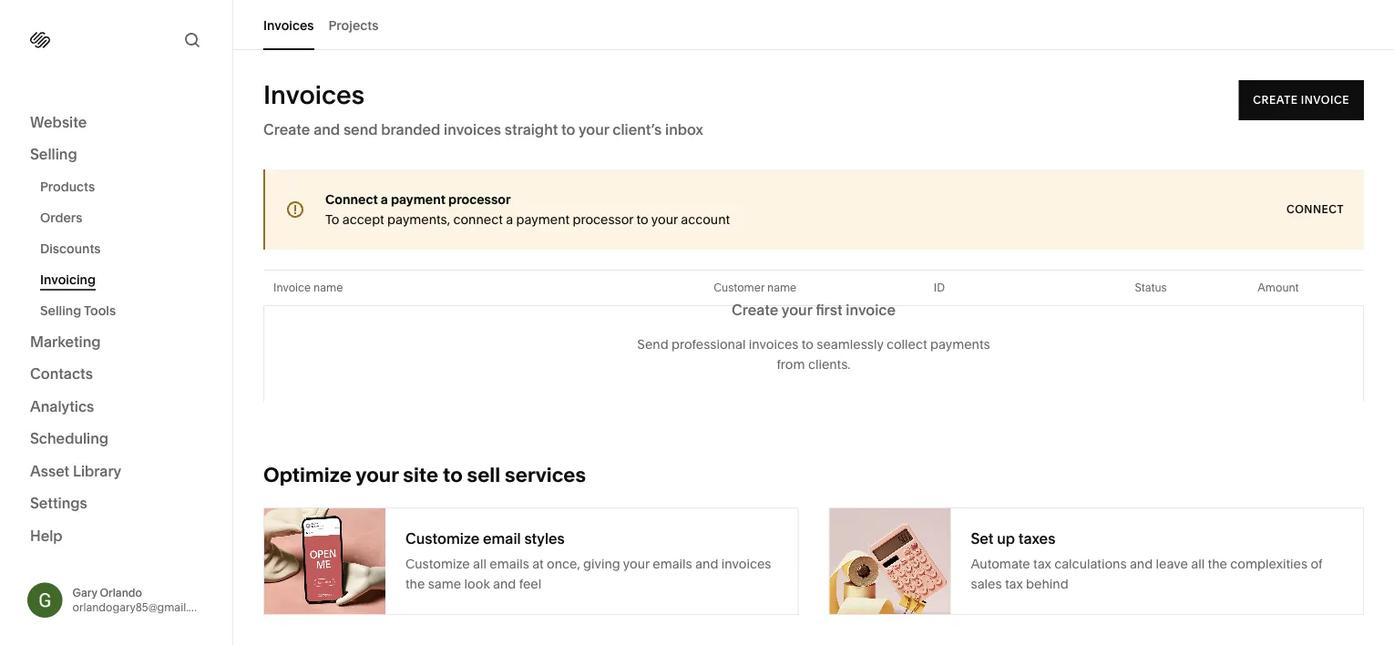 Task type: locate. For each thing, give the bounding box(es) containing it.
products
[[40, 179, 95, 195]]

1 vertical spatial selling
[[40, 303, 81, 318]]

help link
[[30, 526, 63, 546]]

settings link
[[30, 493, 202, 515]]

analytics
[[30, 397, 94, 415]]

selling tools link
[[40, 295, 212, 326]]

selling
[[30, 145, 77, 163], [40, 303, 81, 318]]

orders
[[40, 210, 82, 226]]

orlando
[[100, 586, 142, 599]]

website link
[[30, 112, 202, 133]]

marketing link
[[30, 332, 202, 353]]

contacts link
[[30, 364, 202, 385]]

tools
[[84, 303, 116, 318]]

scheduling
[[30, 430, 109, 447]]

selling down website
[[30, 145, 77, 163]]

gary
[[72, 586, 97, 599]]

selling inside selling link
[[30, 145, 77, 163]]

asset
[[30, 462, 69, 480]]

products link
[[40, 171, 212, 202]]

orlandogary85@gmail.com
[[72, 601, 212, 614]]

selling inside the selling tools link
[[40, 303, 81, 318]]

library
[[73, 462, 121, 480]]

selling tools
[[40, 303, 116, 318]]

selling for selling
[[30, 145, 77, 163]]

0 vertical spatial selling
[[30, 145, 77, 163]]

selling up marketing
[[40, 303, 81, 318]]



Task type: vqa. For each thing, say whether or not it's contained in the screenshot.
most
no



Task type: describe. For each thing, give the bounding box(es) containing it.
settings
[[30, 494, 87, 512]]

contacts
[[30, 365, 93, 383]]

scheduling link
[[30, 429, 202, 450]]

marketing
[[30, 333, 101, 350]]

discounts
[[40, 241, 101, 257]]

selling link
[[30, 144, 202, 166]]

selling for selling tools
[[40, 303, 81, 318]]

asset library
[[30, 462, 121, 480]]

asset library link
[[30, 461, 202, 482]]

website
[[30, 113, 87, 131]]

orders link
[[40, 202, 212, 233]]

invoicing link
[[40, 264, 212, 295]]

gary orlando orlandogary85@gmail.com
[[72, 586, 212, 614]]

discounts link
[[40, 233, 212, 264]]

invoicing
[[40, 272, 96, 287]]

analytics link
[[30, 396, 202, 418]]

help
[[30, 527, 63, 544]]



